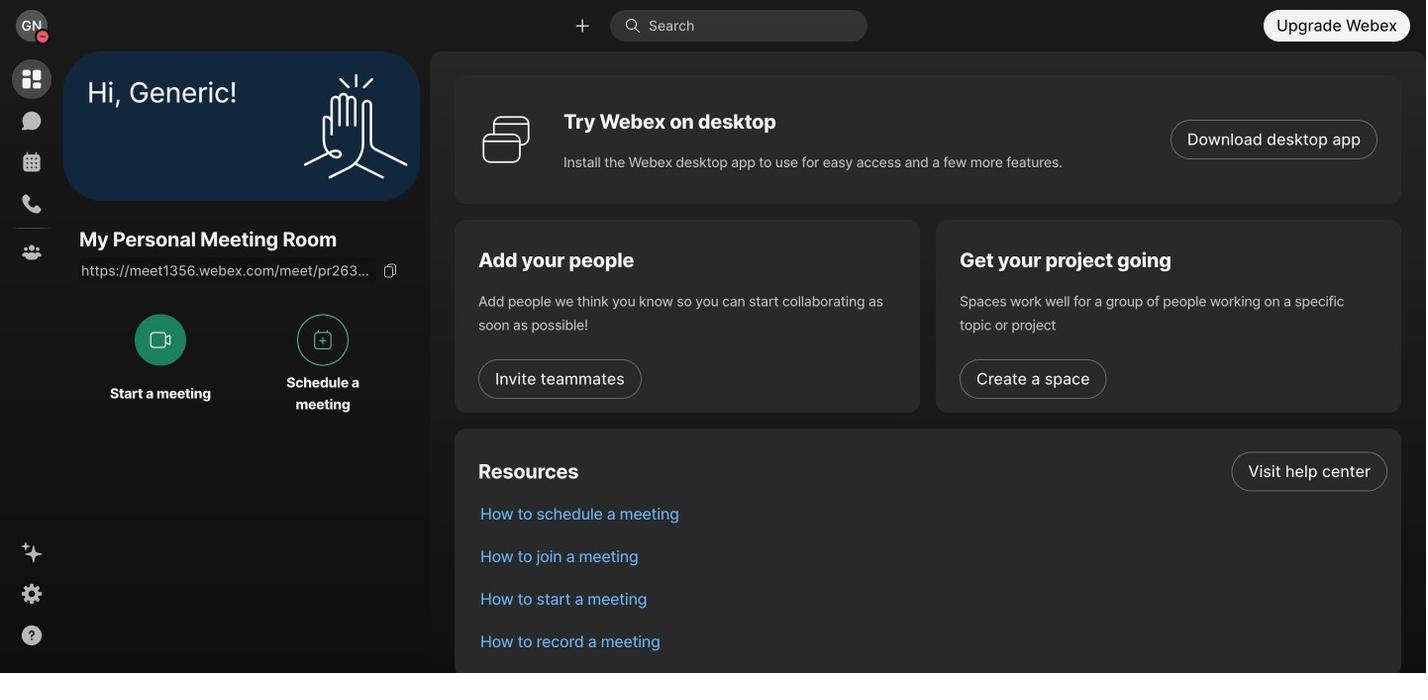 Task type: vqa. For each thing, say whether or not it's contained in the screenshot.
1st list item from the top of the page
yes



Task type: locate. For each thing, give the bounding box(es) containing it.
navigation
[[0, 52, 63, 673]]

1 list item from the top
[[464, 451, 1401, 493]]

5 list item from the top
[[464, 621, 1401, 664]]

list item
[[464, 451, 1401, 493], [464, 493, 1401, 536], [464, 536, 1401, 578], [464, 578, 1401, 621], [464, 621, 1401, 664]]

webex tab list
[[12, 59, 52, 272]]

None text field
[[79, 257, 376, 285]]

3 list item from the top
[[464, 536, 1401, 578]]



Task type: describe. For each thing, give the bounding box(es) containing it.
2 list item from the top
[[464, 493, 1401, 536]]

two hands high fiving image
[[296, 67, 415, 186]]

4 list item from the top
[[464, 578, 1401, 621]]



